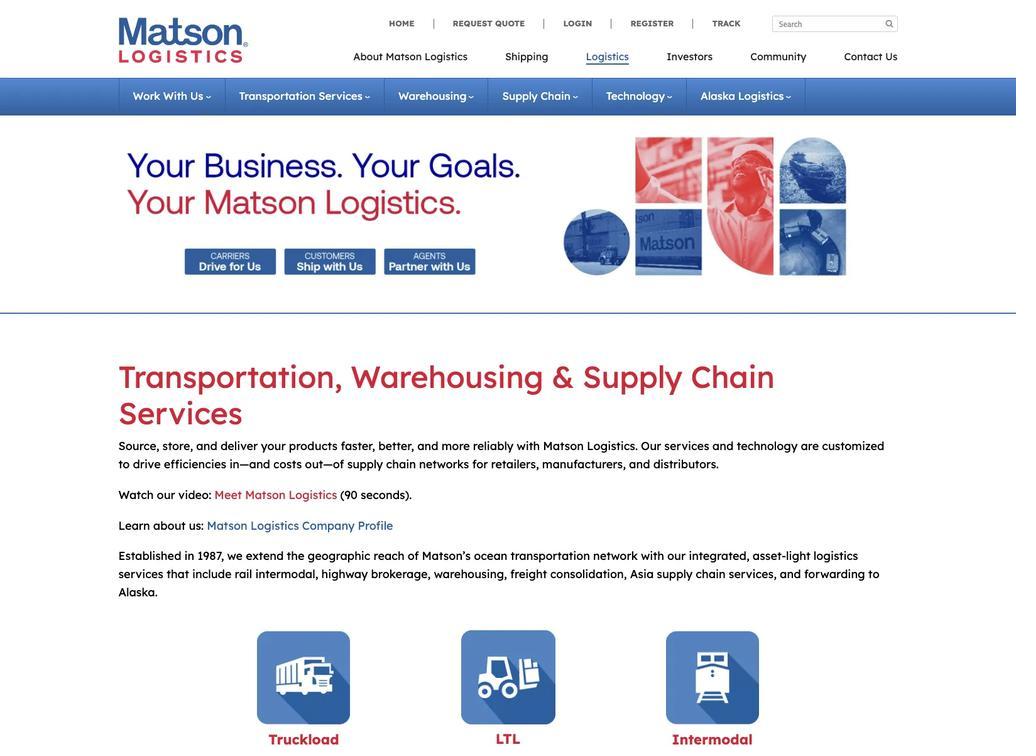 Task type: describe. For each thing, give the bounding box(es) containing it.
with
[[163, 89, 187, 102]]

us inside contact us link
[[885, 50, 898, 63]]

logistics down login
[[586, 50, 629, 63]]

costs
[[273, 457, 302, 472]]

brokerage,
[[371, 568, 431, 582]]

supply chain
[[502, 89, 570, 102]]

about
[[153, 519, 186, 533]]

logistics down the out—of
[[289, 488, 337, 503]]

0 horizontal spatial chain
[[541, 89, 570, 102]]

community link
[[732, 47, 825, 72]]

warehousing link
[[398, 89, 474, 102]]

matson logistics company profile link
[[207, 519, 393, 533]]

community
[[750, 50, 807, 63]]

home link
[[389, 18, 433, 29]]

our inside established in 1987, we extend the geographic reach of matson's ocean transportation network with our integrated, asset-light logistics services that include rail intermodal, highway brokerage, warehousing, freight consolidation, asia supply chain services, and forwarding to alaska.
[[667, 549, 686, 564]]

alaska
[[701, 89, 735, 102]]

matson down 'meet'
[[207, 519, 247, 533]]

search image
[[886, 19, 893, 28]]

about matson logistics link
[[353, 47, 486, 72]]

established in 1987, we extend the geographic reach of matson's ocean transportation network with our integrated, asset-light logistics services that include rail intermodal, highway brokerage, warehousing, freight consolidation, asia supply chain services, and forwarding to alaska.
[[118, 549, 880, 600]]

track link
[[693, 18, 741, 29]]

work
[[133, 89, 160, 102]]

seconds).
[[361, 488, 412, 503]]

are
[[801, 439, 819, 454]]

chain inside transportation, warehousing & supply chain services
[[691, 358, 775, 396]]

video:
[[178, 488, 211, 503]]

register
[[631, 18, 674, 28]]

your
[[261, 439, 286, 454]]

(90
[[340, 488, 358, 503]]

supply inside established in 1987, we extend the geographic reach of matson's ocean transportation network with our integrated, asset-light logistics services that include rail intermodal, highway brokerage, warehousing, freight consolidation, asia supply chain services, and forwarding to alaska.
[[657, 568, 693, 582]]

track
[[712, 18, 741, 28]]

logistics up warehousing link
[[425, 50, 468, 63]]

Search search field
[[772, 16, 898, 32]]

login
[[563, 18, 592, 28]]

logistics
[[814, 549, 858, 564]]

learn about us: matson logistics company profile
[[118, 519, 393, 533]]

consolidation,
[[550, 568, 627, 582]]

work with us link
[[133, 89, 211, 102]]

rail
[[235, 568, 252, 582]]

shipping link
[[486, 47, 567, 72]]

products
[[289, 439, 338, 454]]

services inside transportation, warehousing & supply chain services
[[118, 394, 243, 432]]

login link
[[544, 18, 611, 29]]

meet
[[215, 488, 242, 503]]

contact
[[844, 50, 883, 63]]

company
[[302, 519, 355, 533]]

request quote
[[453, 18, 525, 28]]

about
[[353, 50, 383, 63]]

0 vertical spatial warehousing
[[398, 89, 467, 102]]

integrated,
[[689, 549, 750, 564]]

freight
[[510, 568, 547, 582]]

to inside established in 1987, we extend the geographic reach of matson's ocean transportation network with our integrated, asset-light logistics services that include rail intermodal, highway brokerage, warehousing, freight consolidation, asia supply chain services, and forwarding to alaska.
[[868, 568, 880, 582]]

matson logistics less than truckload icon image
[[461, 631, 555, 725]]

efficiencies
[[164, 457, 226, 472]]

source,
[[118, 439, 159, 454]]

supply inside source, store, and deliver your products faster, better, and more reliably with matson logistics. our services and technology are customized to drive efficiencies in—and costs out—of supply chain networks for retailers, manufacturers, and distributors.
[[347, 457, 383, 472]]

1 horizontal spatial services
[[319, 89, 363, 102]]

transportation
[[511, 549, 590, 564]]

with for network
[[641, 549, 664, 564]]

supply chain link
[[502, 89, 578, 102]]

transportation, warehousing & supply chain services
[[118, 358, 775, 432]]

logistics down "community" link
[[738, 89, 784, 102]]

extend the
[[246, 549, 304, 564]]

drive
[[133, 457, 161, 472]]

reach
[[374, 549, 405, 564]]

meet matson logistics link
[[215, 488, 337, 503]]

logistics.
[[587, 439, 638, 454]]

logistics up extend the
[[251, 519, 299, 533]]

services inside established in 1987, we extend the geographic reach of matson's ocean transportation network with our integrated, asset-light logistics services that include rail intermodal, highway brokerage, warehousing, freight consolidation, asia supply chain services, and forwarding to alaska.
[[118, 568, 163, 582]]

customized
[[822, 439, 884, 454]]

request
[[453, 18, 493, 28]]

work with us
[[133, 89, 203, 102]]

intermodal,
[[255, 568, 318, 582]]

warehousing,
[[434, 568, 507, 582]]

warehousing inside transportation, warehousing & supply chain services
[[351, 358, 544, 396]]

contact us link
[[825, 47, 898, 72]]

in—and
[[229, 457, 270, 472]]

1987, we
[[198, 549, 243, 564]]

alaska logistics
[[701, 89, 784, 102]]



Task type: locate. For each thing, give the bounding box(es) containing it.
distributors.
[[653, 457, 719, 472]]

services, and
[[729, 568, 801, 582]]

0 horizontal spatial services
[[118, 394, 243, 432]]

1 vertical spatial chain
[[691, 358, 775, 396]]

manufacturers,
[[542, 457, 626, 472]]

supply
[[502, 89, 538, 102], [583, 358, 682, 396]]

contact us
[[844, 50, 898, 63]]

home
[[389, 18, 414, 28]]

include
[[192, 568, 232, 582]]

and down the our
[[629, 457, 650, 472]]

with up retailers,
[[517, 439, 540, 454]]

us
[[885, 50, 898, 63], [190, 89, 203, 102]]

logistics
[[425, 50, 468, 63], [586, 50, 629, 63], [738, 89, 784, 102], [289, 488, 337, 503], [251, 519, 299, 533]]

to inside source, store, and deliver your products faster, better, and more reliably with matson logistics. our services and technology are customized to drive efficiencies in—and costs out—of supply chain networks for retailers, manufacturers, and distributors.
[[118, 457, 130, 472]]

highway brokerage, intermodal rail, warehousing, forwarding image
[[127, 123, 889, 290]]

our left video:
[[157, 488, 175, 503]]

to right "forwarding"
[[868, 568, 880, 582]]

0 horizontal spatial services
[[118, 568, 163, 582]]

transportation
[[239, 89, 316, 102]]

transportation services link
[[239, 89, 370, 102]]

technology
[[737, 439, 798, 454]]

transportation,
[[118, 358, 342, 396]]

1 horizontal spatial supply
[[583, 358, 682, 396]]

services up alaska.
[[118, 568, 163, 582]]

1 vertical spatial to
[[868, 568, 880, 582]]

with for reliably
[[517, 439, 540, 454]]

services down about
[[319, 89, 363, 102]]

1 horizontal spatial to
[[868, 568, 880, 582]]

0 vertical spatial chain
[[541, 89, 570, 102]]

matson up learn about us: matson logistics company profile
[[245, 488, 286, 503]]

0 horizontal spatial supply
[[347, 457, 383, 472]]

that
[[167, 568, 189, 582]]

retailers,
[[491, 457, 539, 472]]

matson down home
[[386, 50, 422, 63]]

highway
[[321, 568, 368, 582]]

profile
[[358, 519, 393, 533]]

with inside established in 1987, we extend the geographic reach of matson's ocean transportation network with our integrated, asset-light logistics services that include rail intermodal, highway brokerage, warehousing, freight consolidation, asia supply chain services, and forwarding to alaska.
[[641, 549, 664, 564]]

supply
[[347, 457, 383, 472], [657, 568, 693, 582]]

matson inside source, store, and deliver your products faster, better, and more reliably with matson logistics. our services and technology are customized to drive efficiencies in—and costs out—of supply chain networks for retailers, manufacturers, and distributors.
[[543, 439, 584, 454]]

0 horizontal spatial chain
[[386, 457, 416, 472]]

0 vertical spatial with
[[517, 439, 540, 454]]

1 horizontal spatial with
[[641, 549, 664, 564]]

0 horizontal spatial us
[[190, 89, 203, 102]]

1 vertical spatial supply
[[583, 358, 682, 396]]

deliver
[[221, 439, 258, 454]]

0 vertical spatial to
[[118, 457, 130, 472]]

to left the drive
[[118, 457, 130, 472]]

1 vertical spatial services
[[118, 568, 163, 582]]

ocean
[[474, 549, 507, 564]]

0 vertical spatial services
[[319, 89, 363, 102]]

investors link
[[648, 47, 732, 72]]

1 vertical spatial warehousing
[[351, 358, 544, 396]]

matson up manufacturers,
[[543, 439, 584, 454]]

shipping
[[505, 50, 548, 63]]

services up "store,"
[[118, 394, 243, 432]]

0 vertical spatial services
[[664, 439, 709, 454]]

supply inside transportation, warehousing & supply chain services
[[583, 358, 682, 396]]

1 vertical spatial us
[[190, 89, 203, 102]]

0 horizontal spatial with
[[517, 439, 540, 454]]

1 horizontal spatial us
[[885, 50, 898, 63]]

supply down "faster,"
[[347, 457, 383, 472]]

our
[[157, 488, 175, 503], [667, 549, 686, 564]]

and
[[196, 439, 217, 454], [417, 439, 438, 454], [713, 439, 734, 454], [629, 457, 650, 472]]

1 vertical spatial with
[[641, 549, 664, 564]]

and up distributors.
[[713, 439, 734, 454]]

0 horizontal spatial supply
[[502, 89, 538, 102]]

with up asia
[[641, 549, 664, 564]]

watch our video: meet matson logistics (90 seconds).
[[118, 488, 412, 503]]

and up networks on the left bottom of page
[[417, 439, 438, 454]]

1 horizontal spatial our
[[667, 549, 686, 564]]

matson's
[[422, 549, 471, 564]]

0 vertical spatial supply
[[502, 89, 538, 102]]

us right with at the left of page
[[190, 89, 203, 102]]

supply right asia
[[657, 568, 693, 582]]

more
[[442, 439, 470, 454]]

1 vertical spatial supply
[[657, 568, 693, 582]]

1 vertical spatial services
[[118, 394, 243, 432]]

logistics link
[[567, 47, 648, 72]]

chain down integrated,
[[696, 568, 726, 582]]

in
[[184, 549, 194, 564]]

matson inside 'top menu' navigation
[[386, 50, 422, 63]]

network
[[593, 549, 638, 564]]

0 horizontal spatial our
[[157, 488, 175, 503]]

chain inside source, store, and deliver your products faster, better, and more reliably with matson logistics. our services and technology are customized to drive efficiencies in—and costs out—of supply chain networks for retailers, manufacturers, and distributors.
[[386, 457, 416, 472]]

1 horizontal spatial supply
[[657, 568, 693, 582]]

us:
[[189, 519, 204, 533]]

&
[[552, 358, 574, 396]]

asset-
[[753, 549, 786, 564]]

asia
[[630, 568, 654, 582]]

services up distributors.
[[664, 439, 709, 454]]

for
[[472, 457, 488, 472]]

0 vertical spatial us
[[885, 50, 898, 63]]

1 horizontal spatial services
[[664, 439, 709, 454]]

about matson logistics
[[353, 50, 468, 63]]

top menu navigation
[[353, 47, 898, 72]]

source, store, and deliver your products faster, better, and more reliably with matson logistics. our services and technology are customized to drive efficiencies in—and costs out—of supply chain networks for retailers, manufacturers, and distributors.
[[118, 439, 884, 472]]

0 vertical spatial our
[[157, 488, 175, 503]]

faster,
[[341, 439, 375, 454]]

networks
[[419, 457, 469, 472]]

transportation services
[[239, 89, 363, 102]]

services
[[664, 439, 709, 454], [118, 568, 163, 582]]

our left integrated,
[[667, 549, 686, 564]]

investors
[[667, 50, 713, 63]]

forwarding
[[804, 568, 865, 582]]

1 horizontal spatial chain
[[696, 568, 726, 582]]

0 vertical spatial chain
[[386, 457, 416, 472]]

0 vertical spatial supply
[[347, 457, 383, 472]]

geographic
[[308, 549, 370, 564]]

alaska logistics link
[[701, 89, 791, 102]]

services inside source, store, and deliver your products faster, better, and more reliably with matson logistics. our services and technology are customized to drive efficiencies in—and costs out—of supply chain networks for retailers, manufacturers, and distributors.
[[664, 439, 709, 454]]

1 horizontal spatial chain
[[691, 358, 775, 396]]

watch
[[118, 488, 154, 503]]

reliably
[[473, 439, 514, 454]]

matson logistics image
[[118, 18, 248, 63]]

us right contact
[[885, 50, 898, 63]]

chain inside established in 1987, we extend the geographic reach of matson's ocean transportation network with our integrated, asset-light logistics services that include rail intermodal, highway brokerage, warehousing, freight consolidation, asia supply chain services, and forwarding to alaska.
[[696, 568, 726, 582]]

technology
[[606, 89, 665, 102]]

of
[[408, 549, 419, 564]]

1 vertical spatial chain
[[696, 568, 726, 582]]

with inside source, store, and deliver your products faster, better, and more reliably with matson logistics. our services and technology are customized to drive efficiencies in—and costs out—of supply chain networks for retailers, manufacturers, and distributors.
[[517, 439, 540, 454]]

our
[[641, 439, 661, 454]]

learn
[[118, 519, 150, 533]]

0 horizontal spatial to
[[118, 457, 130, 472]]

store,
[[162, 439, 193, 454]]

chain down better,
[[386, 457, 416, 472]]

out—of
[[305, 457, 344, 472]]

and up the efficiencies
[[196, 439, 217, 454]]

chain
[[541, 89, 570, 102], [691, 358, 775, 396]]

technology link
[[606, 89, 672, 102]]

None search field
[[772, 16, 898, 32]]

services
[[319, 89, 363, 102], [118, 394, 243, 432]]

better,
[[378, 439, 414, 454]]

request quote link
[[433, 18, 544, 29]]

alaska.
[[118, 586, 158, 600]]

established
[[118, 549, 181, 564]]

light
[[786, 549, 811, 564]]

1 vertical spatial our
[[667, 549, 686, 564]]

quote
[[495, 18, 525, 28]]



Task type: vqa. For each thing, say whether or not it's contained in the screenshot.
and
yes



